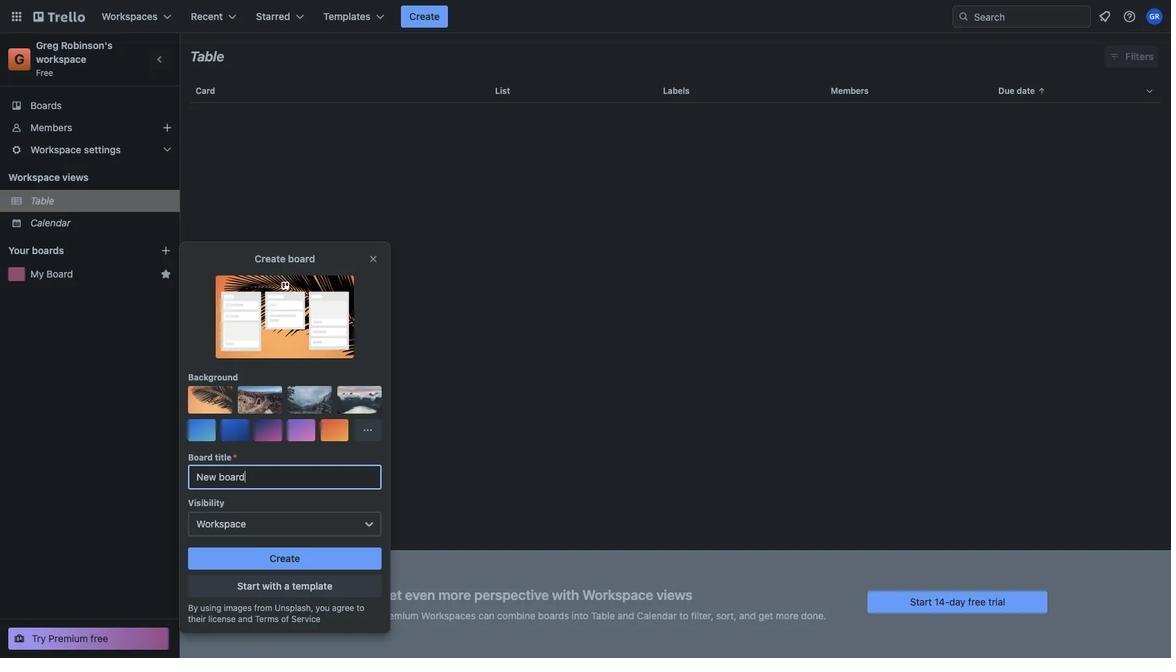 Task type: describe. For each thing, give the bounding box(es) containing it.
combine
[[497, 610, 536, 622]]

premium inside button
[[49, 633, 88, 645]]

start for start 14-day free trial
[[910, 596, 932, 608]]

filter,
[[691, 610, 714, 622]]

license link
[[208, 615, 236, 625]]

with inside button
[[262, 581, 282, 593]]

workspace views
[[8, 171, 89, 183]]

your boards
[[8, 245, 64, 257]]

create for bottommost the create 'button'
[[270, 553, 300, 565]]

board
[[288, 253, 315, 265]]

title
[[215, 453, 232, 463]]

recent
[[191, 10, 223, 22]]

from
[[254, 604, 272, 614]]

calendar inside get even more perspective with workspace views premium workspaces can combine boards into table and calendar to filter, sort, and get more done.
[[637, 610, 677, 622]]

add board image
[[160, 245, 171, 257]]

labels button
[[657, 75, 825, 108]]

0 vertical spatial views
[[62, 171, 89, 183]]

list
[[495, 86, 510, 96]]

switch to… image
[[10, 10, 24, 24]]

robinson's
[[61, 39, 113, 51]]

card
[[196, 86, 215, 96]]

table inside get even more perspective with workspace views premium workspaces can combine boards into table and calendar to filter, sort, and get more done.
[[591, 610, 615, 622]]

my
[[30, 268, 44, 280]]

my board button
[[30, 268, 155, 281]]

filters
[[1126, 50, 1154, 62]]

starred button
[[248, 6, 312, 28]]

their
[[188, 615, 206, 625]]

your boards with 1 items element
[[8, 243, 140, 259]]

board title *
[[188, 453, 237, 463]]

even
[[405, 587, 435, 603]]

2 horizontal spatial and
[[739, 610, 756, 622]]

workspace settings
[[30, 144, 121, 156]]

workspaces button
[[93, 6, 180, 28]]

perspective
[[474, 587, 549, 603]]

terms of service link
[[255, 615, 321, 625]]

unsplash,
[[275, 604, 313, 614]]

trial
[[989, 596, 1005, 608]]

workspace settings button
[[0, 139, 180, 161]]

into
[[572, 610, 589, 622]]

background element
[[188, 386, 382, 442]]

calendar link
[[30, 216, 171, 230]]

start 14-day free trial link
[[868, 591, 1048, 614]]

by using images from unsplash, you agree to their
[[188, 604, 364, 625]]

can
[[479, 610, 495, 622]]

start with a template button
[[188, 576, 382, 598]]

*
[[233, 453, 237, 463]]

list button
[[490, 75, 657, 108]]

recent button
[[183, 6, 245, 28]]

0 horizontal spatial members
[[30, 122, 72, 133]]

workspace for workspace settings
[[30, 144, 81, 156]]

due
[[999, 86, 1015, 96]]

start 14-day free trial
[[910, 596, 1005, 608]]

starred icon image
[[160, 269, 171, 280]]

of
[[281, 615, 289, 625]]

background
[[188, 373, 238, 383]]

get
[[379, 587, 402, 603]]

to inside by using images from unsplash, you agree to their
[[357, 604, 364, 614]]

create inside primary element
[[409, 10, 440, 22]]

settings
[[84, 144, 121, 156]]

starred
[[256, 10, 290, 22]]

greg
[[36, 39, 59, 51]]

greg robinson's workspace free
[[36, 39, 115, 78]]

try
[[32, 633, 46, 645]]

workspace inside get even more perspective with workspace views premium workspaces can combine boards into table and calendar to filter, sort, and get more done.
[[582, 587, 653, 603]]

your
[[8, 245, 29, 257]]

start with a template
[[237, 581, 333, 593]]

try premium free button
[[8, 628, 169, 651]]

0 horizontal spatial calendar
[[30, 217, 71, 229]]

start for start with a template
[[237, 581, 260, 593]]

using
[[200, 604, 221, 614]]

templates
[[323, 10, 371, 22]]

free inside button
[[91, 633, 108, 645]]

greg robinson's workspace link
[[36, 39, 115, 65]]

close popover image
[[368, 254, 379, 265]]

free
[[36, 68, 53, 78]]



Task type: locate. For each thing, give the bounding box(es) containing it.
row
[[190, 75, 1161, 108]]

1 horizontal spatial premium
[[379, 610, 419, 622]]

0 horizontal spatial start
[[237, 581, 260, 593]]

Search field
[[969, 6, 1090, 27]]

my board
[[30, 268, 73, 280]]

members link
[[0, 117, 180, 139]]

2 vertical spatial table
[[591, 610, 615, 622]]

license and terms of service
[[208, 615, 321, 625]]

board left title
[[188, 453, 213, 463]]

due date button
[[993, 75, 1161, 108]]

more right get
[[776, 610, 799, 622]]

boards inside get even more perspective with workspace views premium workspaces can combine boards into table and calendar to filter, sort, and get more done.
[[538, 610, 569, 622]]

1 horizontal spatial members
[[831, 86, 869, 96]]

back to home image
[[33, 6, 85, 28]]

1 horizontal spatial to
[[680, 610, 689, 622]]

1 horizontal spatial more
[[776, 610, 799, 622]]

views up filter,
[[657, 587, 693, 603]]

to inside get even more perspective with workspace views premium workspaces can combine boards into table and calendar to filter, sort, and get more done.
[[680, 610, 689, 622]]

date
[[1017, 86, 1035, 96]]

workspaces
[[102, 10, 158, 22], [421, 610, 476, 622]]

create button inside primary element
[[401, 6, 448, 28]]

14-
[[935, 596, 950, 608]]

members
[[831, 86, 869, 96], [30, 122, 72, 133]]

0 horizontal spatial table
[[30, 195, 54, 207]]

create board
[[255, 253, 315, 265]]

g
[[14, 51, 24, 67]]

start inside start 14-day free trial 'link'
[[910, 596, 932, 608]]

boards
[[30, 100, 62, 111]]

calendar left filter,
[[637, 610, 677, 622]]

table up card
[[190, 48, 224, 64]]

0 horizontal spatial create button
[[188, 548, 382, 570]]

0 vertical spatial create
[[409, 10, 440, 22]]

1 vertical spatial boards
[[538, 610, 569, 622]]

0 horizontal spatial to
[[357, 604, 364, 614]]

start inside button
[[237, 581, 260, 593]]

license
[[208, 615, 236, 625]]

1 horizontal spatial create button
[[401, 6, 448, 28]]

get
[[759, 610, 773, 622]]

0 vertical spatial more
[[438, 587, 471, 603]]

calendar up your boards at top
[[30, 217, 71, 229]]

table
[[190, 48, 224, 64], [30, 195, 54, 207], [591, 610, 615, 622]]

with left 'a'
[[262, 581, 282, 593]]

start up images
[[237, 581, 260, 593]]

2 horizontal spatial table
[[591, 610, 615, 622]]

with up into
[[552, 587, 579, 603]]

1 vertical spatial create button
[[188, 548, 382, 570]]

g link
[[8, 48, 30, 71]]

0 vertical spatial table
[[190, 48, 224, 64]]

calendar
[[30, 217, 71, 229], [637, 610, 677, 622]]

0 vertical spatial start
[[237, 581, 260, 593]]

more right even
[[438, 587, 471, 603]]

table containing card
[[180, 75, 1171, 659]]

start left 14-
[[910, 596, 932, 608]]

templates button
[[315, 6, 393, 28]]

table
[[180, 75, 1171, 659]]

due date
[[999, 86, 1035, 96]]

views down workspace settings
[[62, 171, 89, 183]]

1 horizontal spatial start
[[910, 596, 932, 608]]

template
[[292, 581, 333, 593]]

1 horizontal spatial and
[[618, 610, 634, 622]]

you
[[316, 604, 330, 614]]

create for create board
[[255, 253, 286, 265]]

0 horizontal spatial and
[[238, 615, 253, 625]]

boards
[[32, 245, 64, 257], [538, 610, 569, 622]]

to
[[357, 604, 364, 614], [680, 610, 689, 622]]

table down workspace views on the left top
[[30, 195, 54, 207]]

get even more perspective with workspace views premium workspaces can combine boards into table and calendar to filter, sort, and get more done.
[[379, 587, 826, 622]]

members inside button
[[831, 86, 869, 96]]

0 vertical spatial calendar
[[30, 217, 71, 229]]

done.
[[801, 610, 826, 622]]

table right into
[[591, 610, 615, 622]]

0 notifications image
[[1097, 8, 1113, 25]]

workspace for workspace
[[196, 519, 246, 530]]

free
[[968, 596, 986, 608], [91, 633, 108, 645]]

a
[[284, 581, 290, 593]]

0 horizontal spatial boards
[[32, 245, 64, 257]]

1 vertical spatial calendar
[[637, 610, 677, 622]]

0 horizontal spatial board
[[47, 268, 73, 280]]

1 horizontal spatial views
[[657, 587, 693, 603]]

None text field
[[188, 465, 382, 490]]

workspace
[[36, 53, 86, 65]]

2 vertical spatial create
[[270, 553, 300, 565]]

1 vertical spatial premium
[[49, 633, 88, 645]]

images
[[224, 604, 252, 614]]

premium right try
[[49, 633, 88, 645]]

1 horizontal spatial calendar
[[637, 610, 677, 622]]

views
[[62, 171, 89, 183], [657, 587, 693, 603]]

boards up 'my board'
[[32, 245, 64, 257]]

1 horizontal spatial board
[[188, 453, 213, 463]]

search image
[[958, 11, 969, 22]]

filters button
[[1105, 46, 1158, 68]]

with
[[262, 581, 282, 593], [552, 587, 579, 603]]

agree
[[332, 604, 354, 614]]

1 vertical spatial create
[[255, 253, 286, 265]]

premium down get
[[379, 610, 419, 622]]

service
[[291, 615, 321, 625]]

0 horizontal spatial more
[[438, 587, 471, 603]]

open information menu image
[[1123, 10, 1137, 24]]

views inside get even more perspective with workspace views premium workspaces can combine boards into table and calendar to filter, sort, and get more done.
[[657, 587, 693, 603]]

0 horizontal spatial workspaces
[[102, 10, 158, 22]]

workspace down workspace settings
[[8, 171, 60, 183]]

workspaces down even
[[421, 610, 476, 622]]

0 horizontal spatial views
[[62, 171, 89, 183]]

create button
[[401, 6, 448, 28], [188, 548, 382, 570]]

0 vertical spatial create button
[[401, 6, 448, 28]]

1 vertical spatial workspaces
[[421, 610, 476, 622]]

0 vertical spatial board
[[47, 268, 73, 280]]

try premium free
[[32, 633, 108, 645]]

0 vertical spatial members
[[831, 86, 869, 96]]

labels
[[663, 86, 690, 96]]

with inside get even more perspective with workspace views premium workspaces can combine boards into table and calendar to filter, sort, and get more done.
[[552, 587, 579, 603]]

board inside button
[[47, 268, 73, 280]]

1 vertical spatial more
[[776, 610, 799, 622]]

primary element
[[0, 0, 1171, 33]]

free inside 'link'
[[968, 596, 986, 608]]

workspace navigation collapse icon image
[[151, 50, 170, 69]]

to right agree on the left of page
[[357, 604, 364, 614]]

Table text field
[[190, 44, 224, 70]]

sort,
[[716, 610, 737, 622]]

workspace inside popup button
[[30, 144, 81, 156]]

boards left into
[[538, 610, 569, 622]]

1 vertical spatial table
[[30, 195, 54, 207]]

to left filter,
[[680, 610, 689, 622]]

1 horizontal spatial boards
[[538, 610, 569, 622]]

by
[[188, 604, 198, 614]]

and right into
[[618, 610, 634, 622]]

card button
[[190, 75, 490, 108]]

1 horizontal spatial table
[[190, 48, 224, 64]]

workspace for workspace views
[[8, 171, 60, 183]]

1 vertical spatial members
[[30, 122, 72, 133]]

start
[[237, 581, 260, 593], [910, 596, 932, 608]]

table link
[[30, 194, 171, 208]]

visibility
[[188, 498, 225, 509]]

1 vertical spatial free
[[91, 633, 108, 645]]

1 vertical spatial board
[[188, 453, 213, 463]]

premium
[[379, 610, 419, 622], [49, 633, 88, 645]]

1 vertical spatial start
[[910, 596, 932, 608]]

0 vertical spatial workspaces
[[102, 10, 158, 22]]

terms
[[255, 615, 279, 625]]

and left get
[[739, 610, 756, 622]]

custom image image
[[205, 395, 216, 406]]

1 horizontal spatial free
[[968, 596, 986, 608]]

1 vertical spatial views
[[657, 587, 693, 603]]

and
[[618, 610, 634, 622], [739, 610, 756, 622], [238, 615, 253, 625]]

0 vertical spatial premium
[[379, 610, 419, 622]]

0 vertical spatial boards
[[32, 245, 64, 257]]

0 vertical spatial free
[[968, 596, 986, 608]]

more
[[438, 587, 471, 603], [776, 610, 799, 622]]

workspace up into
[[582, 587, 653, 603]]

workspace up workspace views on the left top
[[30, 144, 81, 156]]

workspace down visibility
[[196, 519, 246, 530]]

greg robinson (gregrobinson96) image
[[1146, 8, 1163, 25]]

row containing card
[[190, 75, 1161, 108]]

create
[[409, 10, 440, 22], [255, 253, 286, 265], [270, 553, 300, 565]]

0 horizontal spatial free
[[91, 633, 108, 645]]

members button
[[825, 75, 993, 108]]

0 horizontal spatial premium
[[49, 633, 88, 645]]

0 horizontal spatial with
[[262, 581, 282, 593]]

free right try
[[91, 633, 108, 645]]

premium inside get even more perspective with workspace views premium workspaces can combine boards into table and calendar to filter, sort, and get more done.
[[379, 610, 419, 622]]

and down images
[[238, 615, 253, 625]]

day
[[950, 596, 966, 608]]

boards inside the your boards with 1 items element
[[32, 245, 64, 257]]

boards link
[[0, 95, 180, 117]]

workspace
[[30, 144, 81, 156], [8, 171, 60, 183], [196, 519, 246, 530], [582, 587, 653, 603]]

1 horizontal spatial workspaces
[[421, 610, 476, 622]]

free right day on the right bottom of the page
[[968, 596, 986, 608]]

1 horizontal spatial with
[[552, 587, 579, 603]]

workspaces up robinson's
[[102, 10, 158, 22]]

board right my
[[47, 268, 73, 280]]

workspaces inside popup button
[[102, 10, 158, 22]]

workspaces inside get even more perspective with workspace views premium workspaces can combine boards into table and calendar to filter, sort, and get more done.
[[421, 610, 476, 622]]

board
[[47, 268, 73, 280], [188, 453, 213, 463]]



Task type: vqa. For each thing, say whether or not it's contained in the screenshot.
this
no



